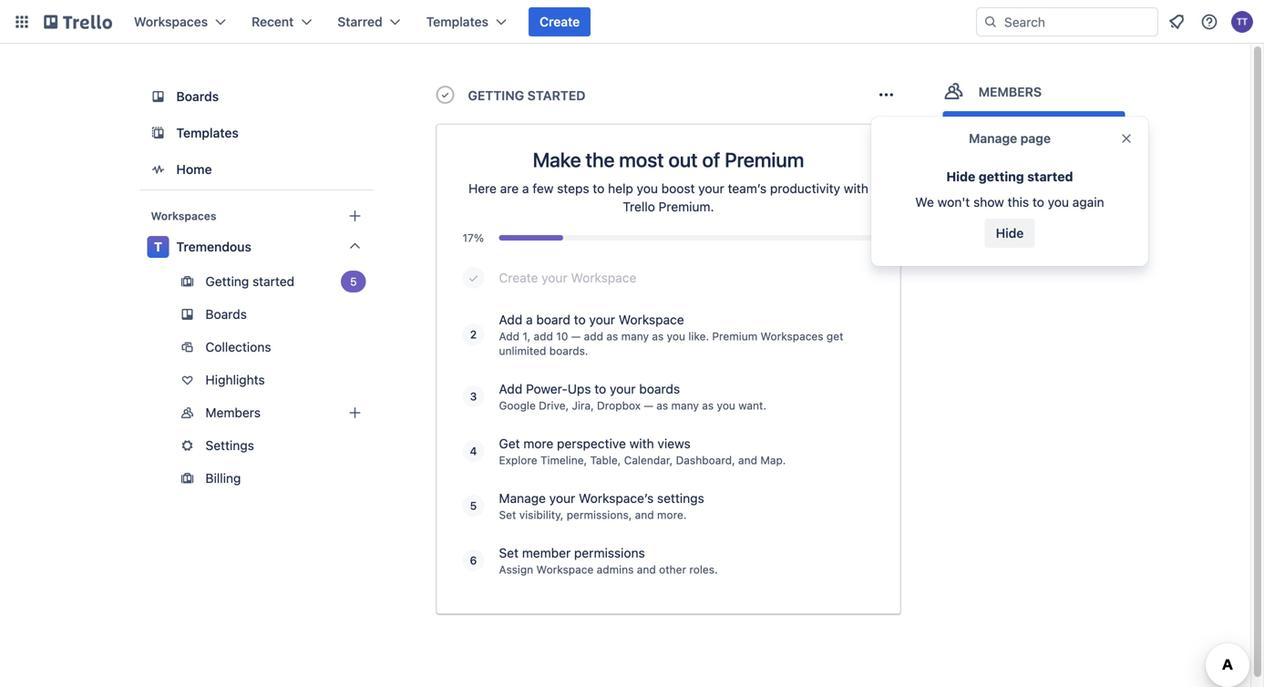 Task type: describe. For each thing, give the bounding box(es) containing it.
4
[[470, 445, 477, 458]]

billing
[[206, 471, 241, 486]]

settings
[[657, 491, 705, 506]]

home
[[176, 162, 212, 177]]

invite
[[996, 118, 1029, 133]]

getting started
[[206, 274, 295, 289]]

add for add a board to your workspace
[[499, 312, 523, 327]]

perspective
[[557, 436, 626, 451]]

home link
[[140, 153, 373, 186]]

as left like.
[[652, 330, 664, 343]]

tremendous
[[176, 239, 252, 254]]

boards.
[[550, 345, 589, 357]]

jira,
[[572, 399, 594, 412]]

your inside manage your workspace's settings set visibility, permissions, and more.
[[550, 491, 576, 506]]

starred button
[[327, 7, 412, 36]]

1 vertical spatial terry turtle (terryturtle) image
[[944, 148, 971, 175]]

with inside the here are a few steps to help you boost your team's productivity with trello premium.
[[844, 181, 869, 196]]

highlights link
[[140, 366, 373, 395]]

add for add power-ups to your boards
[[499, 382, 523, 397]]

drive,
[[539, 399, 569, 412]]

settings
[[206, 438, 254, 453]]

dropbox
[[597, 399, 641, 412]]

1 boards link from the top
[[140, 80, 373, 113]]

settings link
[[140, 431, 373, 461]]

workspaces inside add a board to your workspace add 1, add 10 — add as many as you like. premium workspaces get unlimited boards.
[[761, 330, 824, 343]]

calendar,
[[624, 454, 673, 467]]

hide for hide getting started
[[947, 169, 976, 184]]

here are a few steps to help you boost your team's productivity with trello premium.
[[469, 181, 869, 214]]

— for workspace
[[572, 330, 581, 343]]

views
[[658, 436, 691, 451]]

admins
[[597, 564, 634, 576]]

hide for hide
[[996, 226, 1024, 241]]

manage page
[[969, 131, 1051, 146]]

people
[[1032, 118, 1073, 133]]

c
[[977, 155, 985, 168]]

get
[[499, 436, 520, 451]]

ups
[[568, 382, 591, 397]]

explore
[[499, 454, 538, 467]]

close popover image
[[1120, 131, 1134, 146]]

team's
[[728, 181, 767, 196]]

0 vertical spatial started
[[1028, 169, 1074, 184]]

collections link
[[140, 333, 373, 362]]

1,
[[523, 330, 531, 343]]

power-
[[526, 382, 568, 397]]

page
[[1021, 131, 1051, 146]]

create for create your workspace
[[499, 270, 538, 285]]

unlimited
[[499, 345, 547, 357]]

2
[[470, 328, 477, 341]]

won't
[[938, 195, 971, 210]]

0 notifications image
[[1166, 11, 1188, 33]]

steps
[[557, 181, 590, 196]]

templates link
[[140, 117, 373, 150]]

search image
[[984, 15, 999, 29]]

many inside add a board to your workspace add 1, add 10 — add as many as you like. premium workspaces get unlimited boards.
[[622, 330, 649, 343]]

getting
[[979, 169, 1025, 184]]

your up board
[[542, 270, 568, 285]]

we
[[916, 195, 935, 210]]

chestercheeetah (chestercheeetah) image
[[967, 148, 995, 175]]

visibility,
[[520, 509, 564, 522]]

and inside set member permissions assign workspace admins and other roles.
[[637, 564, 656, 576]]

premium.
[[659, 199, 715, 214]]

to inside the here are a few steps to help you boost your team's productivity with trello premium.
[[593, 181, 605, 196]]

0 vertical spatial workspace
[[571, 270, 637, 285]]

%
[[474, 232, 484, 244]]

recent
[[252, 14, 294, 29]]

17 %
[[463, 232, 484, 244]]

set inside manage your workspace's settings set visibility, permissions, and more.
[[499, 509, 516, 522]]

create button
[[529, 7, 591, 36]]

roles.
[[690, 564, 718, 576]]

timeline,
[[541, 454, 587, 467]]

members
[[206, 405, 261, 420]]

many inside add power-ups to your boards google drive, jira, dropbox — as many as you want.
[[672, 399, 699, 412]]

assign
[[499, 564, 534, 576]]

again
[[1073, 195, 1105, 210]]

add power-ups to your boards google drive, jira, dropbox — as many as you want.
[[499, 382, 767, 412]]

board image
[[147, 86, 169, 108]]

0 vertical spatial boards
[[176, 89, 219, 104]]

hide button
[[986, 219, 1035, 248]]

and inside manage your workspace's settings set visibility, permissions, and more.
[[635, 509, 654, 522]]

templates inside "link"
[[176, 125, 239, 140]]

google
[[499, 399, 536, 412]]

getting started
[[468, 88, 586, 103]]

boards
[[640, 382, 680, 397]]

a inside add a board to your workspace add 1, add 10 — add as many as you like. premium workspaces get unlimited boards.
[[526, 312, 533, 327]]

more.
[[658, 509, 687, 522]]

help
[[608, 181, 634, 196]]

you inside the here are a few steps to help you boost your team's productivity with trello premium.
[[637, 181, 658, 196]]

get
[[827, 330, 844, 343]]

0 vertical spatial terry turtle (terryturtle) image
[[1232, 11, 1254, 33]]

templates button
[[416, 7, 518, 36]]

trello
[[623, 199, 656, 214]]

invite people button
[[944, 111, 1126, 140]]

2 add from the top
[[499, 330, 520, 343]]

productivity
[[771, 181, 841, 196]]

here
[[469, 181, 497, 196]]

add image
[[344, 402, 366, 424]]

this
[[1008, 195, 1030, 210]]

create your workspace
[[499, 270, 637, 285]]

as right 10
[[607, 330, 619, 343]]

set inside set member permissions assign workspace admins and other roles.
[[499, 546, 519, 561]]

1 add from the left
[[534, 330, 553, 343]]

invite people
[[996, 118, 1073, 133]]

boost
[[662, 181, 695, 196]]



Task type: locate. For each thing, give the bounding box(es) containing it.
1 horizontal spatial with
[[844, 181, 869, 196]]

0 vertical spatial set
[[499, 509, 516, 522]]

create up board
[[499, 270, 538, 285]]

1 horizontal spatial templates
[[427, 14, 489, 29]]

to left help
[[593, 181, 605, 196]]

add a board to your workspace add 1, add 10 — add as many as you like. premium workspaces get unlimited boards.
[[499, 312, 844, 357]]

getting
[[206, 274, 249, 289]]

6
[[470, 554, 477, 567]]

0 horizontal spatial started
[[253, 274, 295, 289]]

with
[[844, 181, 869, 196], [630, 436, 654, 451]]

0 horizontal spatial terry turtle (terryturtle) image
[[944, 148, 971, 175]]

permissions,
[[567, 509, 632, 522]]

— for boards
[[644, 399, 654, 412]]

workspaces
[[134, 14, 208, 29], [151, 210, 217, 223], [761, 330, 824, 343]]

and inside get more perspective with views explore timeline, table, calendar, dashboard, and map.
[[739, 454, 758, 467]]

and
[[739, 454, 758, 467], [635, 509, 654, 522], [637, 564, 656, 576]]

board
[[537, 312, 571, 327]]

5 left forward image
[[350, 275, 357, 288]]

templates up home
[[176, 125, 239, 140]]

5 up 6
[[470, 500, 477, 513]]

workspace down member
[[537, 564, 594, 576]]

0 horizontal spatial —
[[572, 330, 581, 343]]

0 vertical spatial workspaces
[[134, 14, 208, 29]]

terry turtle (terryturtle) image left c
[[944, 148, 971, 175]]

—
[[572, 330, 581, 343], [644, 399, 654, 412]]

1 vertical spatial manage
[[499, 491, 546, 506]]

0 vertical spatial hide
[[947, 169, 976, 184]]

— inside add power-ups to your boards google drive, jira, dropbox — as many as you want.
[[644, 399, 654, 412]]

boards link up collections link
[[140, 300, 373, 329]]

0 vertical spatial and
[[739, 454, 758, 467]]

your right board
[[590, 312, 616, 327]]

1 vertical spatial premium
[[713, 330, 758, 343]]

t
[[154, 239, 162, 254]]

many down boards
[[672, 399, 699, 412]]

0 vertical spatial templates
[[427, 14, 489, 29]]

make
[[533, 148, 581, 171]]

create for create
[[540, 14, 580, 29]]

17
[[463, 232, 474, 244]]

1 vertical spatial with
[[630, 436, 654, 451]]

started up the this
[[1028, 169, 1074, 184]]

1 vertical spatial add
[[499, 330, 520, 343]]

back to home image
[[44, 7, 112, 36]]

1 horizontal spatial add
[[584, 330, 604, 343]]

your up visibility,
[[550, 491, 576, 506]]

1 horizontal spatial create
[[540, 14, 580, 29]]

1 vertical spatial many
[[672, 399, 699, 412]]

a
[[522, 181, 529, 196], [526, 312, 533, 327]]

to inside add power-ups to your boards google drive, jira, dropbox — as many as you want.
[[595, 382, 607, 397]]

make the most out of premium
[[533, 148, 805, 171]]

1 vertical spatial started
[[253, 274, 295, 289]]

workspace
[[571, 270, 637, 285], [619, 312, 685, 327], [537, 564, 594, 576]]

0 vertical spatial add
[[499, 312, 523, 327]]

add up google
[[499, 382, 523, 397]]

create inside button
[[540, 14, 580, 29]]

a up 1, on the top left of the page
[[526, 312, 533, 327]]

few
[[533, 181, 554, 196]]

templates inside dropdown button
[[427, 14, 489, 29]]

workspace inside set member permissions assign workspace admins and other roles.
[[537, 564, 594, 576]]

and left map.
[[739, 454, 758, 467]]

most
[[619, 148, 664, 171]]

are
[[500, 181, 519, 196]]

create a workspace image
[[344, 205, 366, 227]]

add
[[499, 312, 523, 327], [499, 330, 520, 343], [499, 382, 523, 397]]

0 horizontal spatial manage
[[499, 491, 546, 506]]

1 horizontal spatial manage
[[969, 131, 1018, 146]]

1 set from the top
[[499, 509, 516, 522]]

started right getting
[[253, 274, 295, 289]]

billing link
[[140, 464, 373, 493]]

3
[[470, 390, 477, 403]]

started
[[1028, 169, 1074, 184], [253, 274, 295, 289]]

recent button
[[241, 7, 323, 36]]

your
[[699, 181, 725, 196], [542, 270, 568, 285], [590, 312, 616, 327], [610, 382, 636, 397], [550, 491, 576, 506]]

0 vertical spatial 5
[[350, 275, 357, 288]]

you left want.
[[717, 399, 736, 412]]

premium up "team's" at the top of the page
[[725, 148, 805, 171]]

0 vertical spatial premium
[[725, 148, 805, 171]]

0 vertical spatial a
[[522, 181, 529, 196]]

workspace up boards
[[619, 312, 685, 327]]

open information menu image
[[1201, 13, 1219, 31]]

want.
[[739, 399, 767, 412]]

more
[[524, 436, 554, 451]]

add up unlimited
[[499, 312, 523, 327]]

starred
[[338, 14, 383, 29]]

0 vertical spatial many
[[622, 330, 649, 343]]

boards link
[[140, 80, 373, 113], [140, 300, 373, 329]]

1 horizontal spatial hide
[[996, 226, 1024, 241]]

1 vertical spatial —
[[644, 399, 654, 412]]

hide down we won't show this to you again
[[996, 226, 1024, 241]]

you left like.
[[667, 330, 686, 343]]

workspaces inside popup button
[[134, 14, 208, 29]]

— inside add a board to your workspace add 1, add 10 — add as many as you like. premium workspaces get unlimited boards.
[[572, 330, 581, 343]]

0 vertical spatial with
[[844, 181, 869, 196]]

2 set from the top
[[499, 546, 519, 561]]

2 add from the left
[[584, 330, 604, 343]]

map.
[[761, 454, 786, 467]]

0 vertical spatial manage
[[969, 131, 1018, 146]]

terry turtle (terryturtle) image
[[1232, 11, 1254, 33], [944, 148, 971, 175]]

1 vertical spatial boards link
[[140, 300, 373, 329]]

getting
[[468, 88, 525, 103]]

terry turtle (terryturtle) image right open information menu image
[[1232, 11, 1254, 33]]

0 horizontal spatial create
[[499, 270, 538, 285]]

boards link up templates "link"
[[140, 80, 373, 113]]

collections
[[206, 340, 271, 355]]

boards down getting
[[206, 307, 247, 322]]

workspace inside add a board to your workspace add 1, add 10 — add as many as you like. premium workspaces get unlimited boards.
[[619, 312, 685, 327]]

many up boards
[[622, 330, 649, 343]]

of
[[703, 148, 721, 171]]

set up assign
[[499, 546, 519, 561]]

show
[[974, 195, 1005, 210]]

to
[[593, 181, 605, 196], [1033, 195, 1045, 210], [574, 312, 586, 327], [595, 382, 607, 397]]

a right are on the top
[[522, 181, 529, 196]]

the
[[586, 148, 615, 171]]

1 vertical spatial set
[[499, 546, 519, 561]]

your inside the here are a few steps to help you boost your team's productivity with trello premium.
[[699, 181, 725, 196]]

0 vertical spatial create
[[540, 14, 580, 29]]

your inside add a board to your workspace add 1, add 10 — add as many as you like. premium workspaces get unlimited boards.
[[590, 312, 616, 327]]

your inside add power-ups to your boards google drive, jira, dropbox — as many as you want.
[[610, 382, 636, 397]]

highlights
[[206, 373, 265, 388]]

1 vertical spatial create
[[499, 270, 538, 285]]

manage your workspace's settings set visibility, permissions, and more.
[[499, 491, 705, 522]]

as left want.
[[702, 399, 714, 412]]

1 horizontal spatial terry turtle (terryturtle) image
[[1232, 11, 1254, 33]]

manage
[[969, 131, 1018, 146], [499, 491, 546, 506]]

and left other
[[637, 564, 656, 576]]

premium right like.
[[713, 330, 758, 343]]

your up dropbox at the bottom of the page
[[610, 382, 636, 397]]

— right 10
[[572, 330, 581, 343]]

to right board
[[574, 312, 586, 327]]

2 vertical spatial workspaces
[[761, 330, 824, 343]]

hide
[[947, 169, 976, 184], [996, 226, 1024, 241]]

with inside get more perspective with views explore timeline, table, calendar, dashboard, and map.
[[630, 436, 654, 451]]

table,
[[590, 454, 621, 467]]

workspaces up board image
[[134, 14, 208, 29]]

1 vertical spatial and
[[635, 509, 654, 522]]

create up 'started'
[[540, 14, 580, 29]]

as down boards
[[657, 399, 669, 412]]

hide inside hide button
[[996, 226, 1024, 241]]

workspaces left the get on the right of the page
[[761, 330, 824, 343]]

1 horizontal spatial —
[[644, 399, 654, 412]]

you
[[637, 181, 658, 196], [1048, 195, 1070, 210], [667, 330, 686, 343], [717, 399, 736, 412]]

permissions
[[575, 546, 645, 561]]

premium inside add a board to your workspace add 1, add 10 — add as many as you like. premium workspaces get unlimited boards.
[[713, 330, 758, 343]]

you inside add power-ups to your boards google drive, jira, dropbox — as many as you want.
[[717, 399, 736, 412]]

manage for manage your workspace's settings set visibility, permissions, and more.
[[499, 491, 546, 506]]

1 horizontal spatial started
[[1028, 169, 1074, 184]]

set left visibility,
[[499, 509, 516, 522]]

templates up getting
[[427, 14, 489, 29]]

template board image
[[147, 122, 169, 144]]

manage inside manage your workspace's settings set visibility, permissions, and more.
[[499, 491, 546, 506]]

workspaces button
[[123, 7, 237, 36]]

1 vertical spatial 5
[[470, 500, 477, 513]]

1 vertical spatial boards
[[206, 307, 247, 322]]

0 horizontal spatial with
[[630, 436, 654, 451]]

0 vertical spatial —
[[572, 330, 581, 343]]

your down of
[[699, 181, 725, 196]]

premium
[[725, 148, 805, 171], [713, 330, 758, 343]]

started
[[528, 88, 586, 103]]

out
[[669, 148, 698, 171]]

boards right board image
[[176, 89, 219, 104]]

1 horizontal spatial many
[[672, 399, 699, 412]]

10
[[557, 330, 568, 343]]

hide getting started
[[947, 169, 1074, 184]]

a inside the here are a few steps to help you boost your team's productivity with trello premium.
[[522, 181, 529, 196]]

c button
[[967, 148, 995, 175]]

1 vertical spatial templates
[[176, 125, 239, 140]]

to right ups
[[595, 382, 607, 397]]

you inside add a board to your workspace add 1, add 10 — add as many as you like. premium workspaces get unlimited boards.
[[667, 330, 686, 343]]

1 vertical spatial workspace
[[619, 312, 685, 327]]

0 horizontal spatial hide
[[947, 169, 976, 184]]

manage up c
[[969, 131, 1018, 146]]

2 boards link from the top
[[140, 300, 373, 329]]

manage up visibility,
[[499, 491, 546, 506]]

0 horizontal spatial many
[[622, 330, 649, 343]]

set
[[499, 509, 516, 522], [499, 546, 519, 561]]

to inside add a board to your workspace add 1, add 10 — add as many as you like. premium workspaces get unlimited boards.
[[574, 312, 586, 327]]

0 horizontal spatial templates
[[176, 125, 239, 140]]

with right productivity
[[844, 181, 869, 196]]

1 add from the top
[[499, 312, 523, 327]]

boards
[[176, 89, 219, 104], [206, 307, 247, 322]]

2 vertical spatial workspace
[[537, 564, 594, 576]]

add left 1, on the top left of the page
[[499, 330, 520, 343]]

add inside add power-ups to your boards google drive, jira, dropbox — as many as you want.
[[499, 382, 523, 397]]

like.
[[689, 330, 710, 343]]

1 horizontal spatial 5
[[470, 500, 477, 513]]

— down boards
[[644, 399, 654, 412]]

as
[[607, 330, 619, 343], [652, 330, 664, 343], [657, 399, 669, 412], [702, 399, 714, 412]]

add up boards.
[[584, 330, 604, 343]]

hide up the 'won't'
[[947, 169, 976, 184]]

add right 1, on the top left of the page
[[534, 330, 553, 343]]

get more perspective with views explore timeline, table, calendar, dashboard, and map.
[[499, 436, 786, 467]]

0 horizontal spatial add
[[534, 330, 553, 343]]

manage for manage page
[[969, 131, 1018, 146]]

members link
[[140, 399, 373, 428]]

1 vertical spatial a
[[526, 312, 533, 327]]

1 vertical spatial hide
[[996, 226, 1024, 241]]

3 add from the top
[[499, 382, 523, 397]]

create
[[540, 14, 580, 29], [499, 270, 538, 285]]

you left again
[[1048, 195, 1070, 210]]

you up "trello"
[[637, 181, 658, 196]]

1 vertical spatial workspaces
[[151, 210, 217, 223]]

2 vertical spatial add
[[499, 382, 523, 397]]

and left "more."
[[635, 509, 654, 522]]

workspaces up t
[[151, 210, 217, 223]]

2 vertical spatial and
[[637, 564, 656, 576]]

forward image
[[370, 271, 392, 293]]

templates
[[427, 14, 489, 29], [176, 125, 239, 140]]

member
[[522, 546, 571, 561]]

members
[[979, 84, 1042, 99]]

Search field
[[999, 8, 1158, 36]]

home image
[[147, 159, 169, 181]]

dashboard,
[[676, 454, 736, 467]]

0 vertical spatial boards link
[[140, 80, 373, 113]]

with up calendar,
[[630, 436, 654, 451]]

to right the this
[[1033, 195, 1045, 210]]

primary element
[[0, 0, 1265, 44]]

workspace down "trello"
[[571, 270, 637, 285]]

0 horizontal spatial 5
[[350, 275, 357, 288]]

5
[[350, 275, 357, 288], [470, 500, 477, 513]]

other
[[659, 564, 687, 576]]



Task type: vqa. For each thing, say whether or not it's contained in the screenshot.


